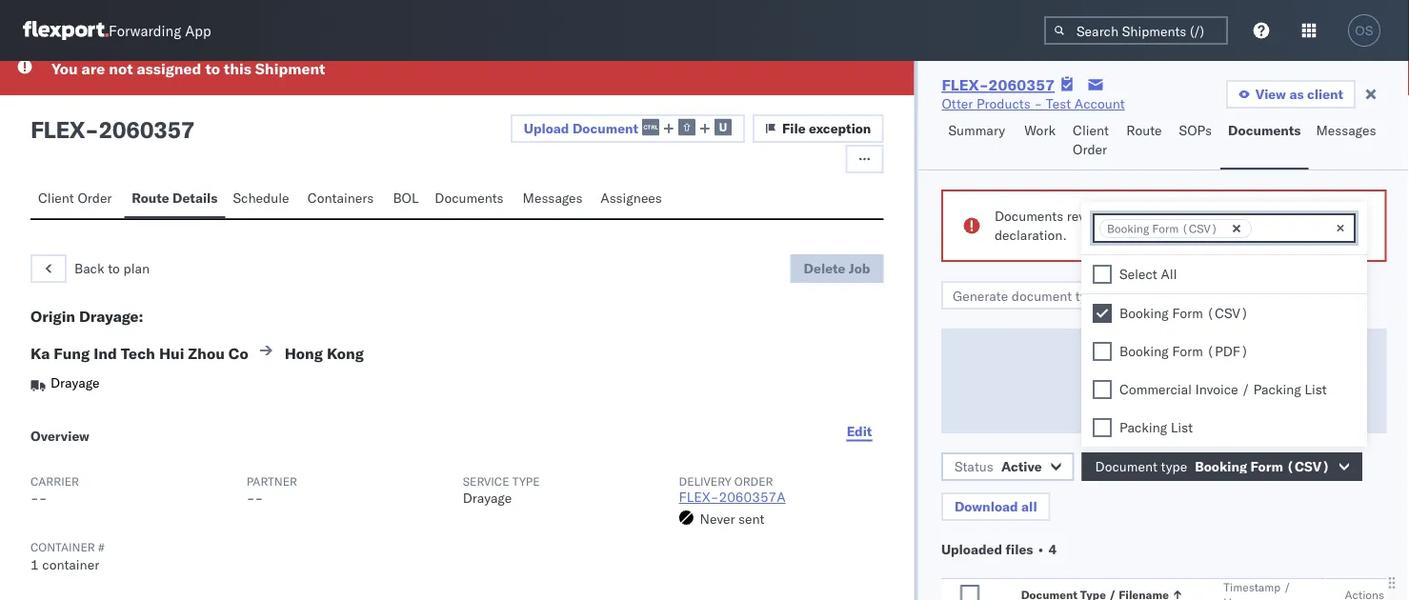 Task type: describe. For each thing, give the bounding box(es) containing it.
os
[[1356, 23, 1374, 38]]

status
[[954, 458, 993, 475]]

order
[[735, 474, 773, 488]]

0 horizontal spatial list
[[1171, 419, 1193, 436]]

hong
[[285, 344, 323, 363]]

select all
[[1120, 266, 1177, 283]]

0 vertical spatial packing
[[1254, 381, 1302, 398]]

documents review in progress. do not use for customs declaration.
[[994, 208, 1326, 243]]

containers button
[[300, 181, 386, 218]]

plan
[[123, 260, 150, 277]]

declaration.
[[994, 227, 1067, 243]]

browse for a file
[[1112, 380, 1215, 397]]

0 horizontal spatial not
[[109, 59, 133, 78]]

/ inside list box
[[1242, 381, 1250, 398]]

0 horizontal spatial packing
[[1120, 419, 1168, 436]]

#
[[98, 540, 105, 555]]

view
[[1256, 86, 1286, 102]]

account
[[1075, 95, 1125, 112]]

service type drayage
[[463, 474, 540, 507]]

download all
[[954, 498, 1037, 515]]

all
[[1021, 498, 1037, 515]]

ka
[[30, 344, 50, 363]]

upload document
[[524, 120, 639, 136]]

products
[[977, 95, 1031, 112]]

booking down "select all"
[[1120, 305, 1169, 322]]

documents for sops
[[1229, 122, 1301, 139]]

overview
[[30, 428, 90, 445]]

order for "client order" button to the left
[[78, 190, 112, 206]]

document type booking form (csv)
[[1095, 458, 1330, 475]]

0 vertical spatial (csv)
[[1182, 222, 1218, 236]]

os button
[[1343, 9, 1387, 52]]

sops button
[[1172, 113, 1221, 170]]

it
[[1209, 349, 1217, 365]]

work button
[[1017, 113, 1066, 170]]

commercial
[[1120, 381, 1192, 398]]

2 vertical spatial (csv)
[[1286, 458, 1330, 475]]

container
[[42, 556, 99, 573]]

documents for bol
[[435, 190, 504, 206]]

Generate document type... text field
[[941, 281, 1219, 310]]

flex - 2060357
[[30, 115, 195, 144]]

for inside the documents review in progress. do not use for customs declaration.
[[1252, 208, 1269, 224]]

0 horizontal spatial file
[[1140, 349, 1159, 365]]

work
[[1025, 122, 1056, 139]]

route details
[[132, 190, 218, 206]]

choose a file or drag it here
[[1080, 349, 1247, 365]]

download all button
[[941, 493, 1050, 521]]

forwarding app link
[[23, 21, 211, 40]]

booking up "browse" at the right of the page
[[1120, 343, 1169, 360]]

zhou
[[188, 344, 225, 363]]

uploaded
[[941, 541, 1002, 558]]

route button
[[1119, 113, 1172, 170]]

all
[[1161, 266, 1177, 283]]

0 vertical spatial client order button
[[1066, 113, 1119, 170]]

0 vertical spatial drayage
[[51, 375, 100, 391]]

messages for sops
[[1317, 122, 1377, 139]]

ind
[[94, 344, 117, 363]]

upload document button
[[511, 114, 745, 143]]

list box containing select all
[[1082, 255, 1368, 447]]

uploaded files ∙ 4
[[941, 541, 1057, 558]]

timestamp / user button
[[1220, 576, 1307, 600]]

download
[[954, 498, 1018, 515]]

schedule button
[[225, 181, 300, 218]]

user
[[1223, 595, 1248, 600]]

booking form (pdf)
[[1120, 343, 1249, 360]]

drag
[[1178, 349, 1205, 365]]

client for the topmost "client order" button
[[1073, 122, 1109, 139]]

partner --
[[247, 474, 297, 507]]

booking right review at the top
[[1107, 222, 1150, 236]]

form down commercial invoice / packing list
[[1250, 458, 1283, 475]]

origin drayage:
[[30, 307, 144, 326]]

forwarding
[[109, 21, 181, 40]]

are
[[82, 59, 105, 78]]

back
[[74, 260, 104, 277]]

file inside button
[[1195, 380, 1215, 397]]

upload
[[524, 120, 569, 136]]

status active
[[954, 458, 1042, 475]]

file
[[782, 120, 806, 137]]

type
[[512, 474, 540, 488]]

app
[[185, 21, 211, 40]]

select
[[1120, 266, 1158, 283]]

otter
[[942, 95, 973, 112]]

packing list
[[1120, 419, 1193, 436]]

partner
[[247, 474, 297, 488]]

booking right the type
[[1195, 458, 1247, 475]]

file exception
[[782, 120, 871, 137]]

(csv) inside list box
[[1207, 305, 1249, 322]]

drayage inside service type drayage
[[463, 490, 512, 507]]

1 vertical spatial to
[[108, 260, 120, 277]]

for inside button
[[1162, 380, 1180, 397]]

flex-2060357a
[[679, 489, 786, 506]]

here
[[1220, 349, 1247, 365]]

1 vertical spatial client order
[[38, 190, 112, 206]]

container
[[30, 540, 95, 555]]

order for the topmost "client order" button
[[1073, 141, 1108, 158]]

forwarding app
[[109, 21, 211, 40]]

origin
[[30, 307, 75, 326]]

∙
[[1036, 541, 1045, 558]]

(pdf)
[[1207, 343, 1249, 360]]

hui
[[159, 344, 184, 363]]

client
[[1308, 86, 1344, 102]]

client for "client order" button to the left
[[38, 190, 74, 206]]

0 horizontal spatial 2060357
[[99, 115, 195, 144]]

this
[[224, 59, 251, 78]]

Search Shipments (/) text field
[[1044, 16, 1228, 45]]



Task type: vqa. For each thing, say whether or not it's contained in the screenshot.
Documents to the middle
yes



Task type: locate. For each thing, give the bounding box(es) containing it.
to left plan
[[108, 260, 120, 277]]

1 vertical spatial a
[[1184, 380, 1191, 397]]

documents button for bol
[[427, 181, 515, 218]]

sent
[[739, 510, 765, 527]]

files
[[1006, 541, 1033, 558]]

1 vertical spatial for
[[1162, 380, 1180, 397]]

0 horizontal spatial messages button
[[515, 181, 593, 218]]

order down flex - 2060357
[[78, 190, 112, 206]]

None text field
[[1256, 220, 1275, 237]]

a right choose
[[1130, 349, 1137, 365]]

0 vertical spatial flex-
[[942, 75, 989, 94]]

0 vertical spatial route
[[1127, 122, 1162, 139]]

review
[[1067, 208, 1105, 224]]

assignees
[[601, 190, 662, 206]]

client down account
[[1073, 122, 1109, 139]]

messages down upload
[[523, 190, 583, 206]]

not inside the documents review in progress. do not use for customs declaration.
[[1204, 208, 1224, 224]]

0 vertical spatial for
[[1252, 208, 1269, 224]]

0 horizontal spatial drayage
[[51, 375, 100, 391]]

as
[[1290, 86, 1304, 102]]

messages
[[1317, 122, 1377, 139], [523, 190, 583, 206]]

1 horizontal spatial file
[[1195, 380, 1215, 397]]

0 vertical spatial documents
[[1229, 122, 1301, 139]]

1 horizontal spatial document
[[1095, 458, 1157, 475]]

1 vertical spatial list
[[1171, 419, 1193, 436]]

1 vertical spatial client
[[38, 190, 74, 206]]

2 horizontal spatial documents
[[1229, 122, 1301, 139]]

containers
[[308, 190, 374, 206]]

2060357 up otter products - test account
[[989, 75, 1055, 94]]

documents button right bol on the left
[[427, 181, 515, 218]]

0 vertical spatial a
[[1130, 349, 1137, 365]]

0 vertical spatial 2060357
[[989, 75, 1055, 94]]

0 horizontal spatial order
[[78, 190, 112, 206]]

0 vertical spatial /
[[1242, 381, 1250, 398]]

1 vertical spatial (csv)
[[1207, 305, 1249, 322]]

documents down view
[[1229, 122, 1301, 139]]

0 vertical spatial to
[[205, 59, 220, 78]]

assigned
[[137, 59, 202, 78]]

list
[[1305, 381, 1327, 398], [1171, 419, 1193, 436]]

progress.
[[1123, 208, 1180, 224]]

2 vertical spatial documents
[[994, 208, 1063, 224]]

do
[[1183, 208, 1200, 224]]

messages button down client
[[1309, 113, 1387, 170]]

browse
[[1112, 380, 1159, 397]]

view as client
[[1256, 86, 1344, 102]]

documents right bol 'button'
[[435, 190, 504, 206]]

0 vertical spatial messages button
[[1309, 113, 1387, 170]]

1 horizontal spatial not
[[1204, 208, 1224, 224]]

edit button
[[835, 413, 884, 451]]

a left invoice at the right bottom
[[1184, 380, 1191, 397]]

0 horizontal spatial client order
[[38, 190, 112, 206]]

messages down client
[[1317, 122, 1377, 139]]

order down account
[[1073, 141, 1108, 158]]

messages button down upload
[[515, 181, 593, 218]]

1 vertical spatial not
[[1204, 208, 1224, 224]]

0 horizontal spatial route
[[132, 190, 169, 206]]

1 vertical spatial order
[[78, 190, 112, 206]]

0 horizontal spatial /
[[1242, 381, 1250, 398]]

booking
[[1107, 222, 1150, 236], [1120, 305, 1169, 322], [1120, 343, 1169, 360], [1195, 458, 1247, 475]]

flex-
[[942, 75, 989, 94], [679, 489, 719, 506]]

0 horizontal spatial client order button
[[30, 181, 124, 218]]

packing down "browse" at the right of the page
[[1120, 419, 1168, 436]]

1 vertical spatial documents
[[435, 190, 504, 206]]

document
[[573, 120, 639, 136], [1095, 458, 1157, 475]]

1 horizontal spatial a
[[1184, 380, 1191, 397]]

never
[[700, 510, 735, 527]]

flexport. image
[[23, 21, 109, 40]]

documents up "declaration."
[[994, 208, 1063, 224]]

flex- down "delivery"
[[679, 489, 719, 506]]

documents inside the documents review in progress. do not use for customs declaration.
[[994, 208, 1063, 224]]

choose
[[1080, 349, 1126, 365]]

1 horizontal spatial order
[[1073, 141, 1108, 158]]

client order button
[[1066, 113, 1119, 170], [30, 181, 124, 218]]

1 horizontal spatial for
[[1252, 208, 1269, 224]]

0 vertical spatial messages
[[1317, 122, 1377, 139]]

1 vertical spatial /
[[1284, 580, 1291, 594]]

1 vertical spatial messages
[[523, 190, 583, 206]]

service
[[463, 474, 509, 488]]

schedule
[[233, 190, 289, 206]]

flex- for 2060357
[[942, 75, 989, 94]]

1 vertical spatial booking form (csv)
[[1120, 305, 1249, 322]]

1 vertical spatial 2060357
[[99, 115, 195, 144]]

2060357 down assigned
[[99, 115, 195, 144]]

or
[[1163, 349, 1175, 365]]

1 horizontal spatial documents
[[994, 208, 1063, 224]]

assignees button
[[593, 181, 673, 218]]

messages for bol
[[523, 190, 583, 206]]

flex-2060357 link
[[942, 75, 1055, 94]]

route left sops
[[1127, 122, 1162, 139]]

0 horizontal spatial document
[[573, 120, 639, 136]]

to left this
[[205, 59, 220, 78]]

1 vertical spatial packing
[[1120, 419, 1168, 436]]

client order down the flex
[[38, 190, 112, 206]]

1 vertical spatial document
[[1095, 458, 1157, 475]]

sops
[[1179, 122, 1212, 139]]

/ right invoice at the right bottom
[[1242, 381, 1250, 398]]

client order button up back
[[30, 181, 124, 218]]

order
[[1073, 141, 1108, 158], [78, 190, 112, 206]]

not right 'are'
[[109, 59, 133, 78]]

not right do
[[1204, 208, 1224, 224]]

messages button for bol
[[515, 181, 593, 218]]

back to plan
[[74, 260, 150, 277]]

documents button down view
[[1221, 113, 1309, 170]]

1 horizontal spatial list
[[1305, 381, 1327, 398]]

bol
[[393, 190, 419, 206]]

0 vertical spatial file
[[1140, 349, 1159, 365]]

-
[[1034, 95, 1043, 112], [85, 115, 99, 144], [30, 490, 39, 507], [39, 490, 47, 507], [247, 490, 255, 507], [255, 490, 263, 507]]

view as client button
[[1226, 80, 1356, 109]]

document left the type
[[1095, 458, 1157, 475]]

1 vertical spatial route
[[132, 190, 169, 206]]

drayage down service
[[463, 490, 512, 507]]

0 vertical spatial document
[[573, 120, 639, 136]]

4
[[1048, 541, 1057, 558]]

1 horizontal spatial documents button
[[1221, 113, 1309, 170]]

1 horizontal spatial drayage
[[463, 490, 512, 507]]

1 vertical spatial client order button
[[30, 181, 124, 218]]

1 horizontal spatial 2060357
[[989, 75, 1055, 94]]

1 vertical spatial flex-
[[679, 489, 719, 506]]

details
[[172, 190, 218, 206]]

booking form (csv) up all
[[1107, 222, 1218, 236]]

for down or
[[1162, 380, 1180, 397]]

packing
[[1254, 381, 1302, 398], [1120, 419, 1168, 436]]

container # 1 container
[[30, 540, 105, 573]]

0 horizontal spatial a
[[1130, 349, 1137, 365]]

form left it
[[1172, 343, 1204, 360]]

you are not assigned to this shipment
[[51, 59, 325, 78]]

route inside route details button
[[132, 190, 169, 206]]

route inside route button
[[1127, 122, 1162, 139]]

1 horizontal spatial packing
[[1254, 381, 1302, 398]]

1 horizontal spatial to
[[205, 59, 220, 78]]

for
[[1252, 208, 1269, 224], [1162, 380, 1180, 397]]

0 horizontal spatial client
[[38, 190, 74, 206]]

kong
[[327, 344, 364, 363]]

messages button
[[1309, 113, 1387, 170], [515, 181, 593, 218]]

None checkbox
[[1093, 342, 1112, 361], [1093, 380, 1112, 399], [1093, 418, 1112, 437], [1093, 342, 1112, 361], [1093, 380, 1112, 399], [1093, 418, 1112, 437]]

messages button for sops
[[1309, 113, 1387, 170]]

exception
[[809, 120, 871, 137]]

0 horizontal spatial messages
[[523, 190, 583, 206]]

drayage down fung
[[51, 375, 100, 391]]

1 horizontal spatial flex-
[[942, 75, 989, 94]]

(csv)
[[1182, 222, 1218, 236], [1207, 305, 1249, 322], [1286, 458, 1330, 475]]

delivery order
[[679, 474, 773, 488]]

otter products - test account
[[942, 95, 1125, 112]]

1 vertical spatial drayage
[[463, 490, 512, 507]]

active
[[1001, 458, 1042, 475]]

list box
[[1082, 255, 1368, 447]]

1 horizontal spatial client order
[[1073, 122, 1109, 158]]

client order
[[1073, 122, 1109, 158], [38, 190, 112, 206]]

0 vertical spatial documents button
[[1221, 113, 1309, 170]]

0 vertical spatial order
[[1073, 141, 1108, 158]]

file left or
[[1140, 349, 1159, 365]]

/
[[1242, 381, 1250, 398], [1284, 580, 1291, 594]]

never sent
[[700, 510, 765, 527]]

route
[[1127, 122, 1162, 139], [132, 190, 169, 206]]

flex-2060357
[[942, 75, 1055, 94]]

browse for a file button
[[1099, 375, 1229, 403]]

0 vertical spatial booking form (csv)
[[1107, 222, 1218, 236]]

drayage:
[[79, 307, 144, 326]]

2060357a
[[719, 489, 786, 506]]

for right use
[[1252, 208, 1269, 224]]

/ right timestamp
[[1284, 580, 1291, 594]]

a inside browse for a file button
[[1184, 380, 1191, 397]]

client order button down account
[[1066, 113, 1119, 170]]

1 horizontal spatial client
[[1073, 122, 1109, 139]]

1 horizontal spatial client order button
[[1066, 113, 1119, 170]]

a
[[1130, 349, 1137, 365], [1184, 380, 1191, 397]]

ka fung ind tech hui zhou co
[[30, 344, 248, 363]]

0 horizontal spatial documents button
[[427, 181, 515, 218]]

edit
[[847, 423, 872, 439]]

file down it
[[1195, 380, 1215, 397]]

0 vertical spatial list
[[1305, 381, 1327, 398]]

flex-2060357a button
[[679, 489, 786, 506]]

0 vertical spatial client order
[[1073, 122, 1109, 158]]

1 horizontal spatial route
[[1127, 122, 1162, 139]]

commercial invoice / packing list
[[1120, 381, 1327, 398]]

/ inside timestamp / user
[[1284, 580, 1291, 594]]

timestamp / user
[[1223, 580, 1291, 600]]

1 vertical spatial file
[[1195, 380, 1215, 397]]

bol button
[[386, 181, 427, 218]]

flex- for 2060357a
[[679, 489, 719, 506]]

form up booking form (pdf)
[[1172, 305, 1204, 322]]

client order down account
[[1073, 122, 1109, 158]]

None checkbox
[[1093, 265, 1112, 284], [1093, 304, 1112, 323], [960, 585, 979, 600], [1093, 265, 1112, 284], [1093, 304, 1112, 323], [960, 585, 979, 600]]

0 vertical spatial client
[[1073, 122, 1109, 139]]

flex- up otter
[[942, 75, 989, 94]]

in
[[1109, 208, 1120, 224]]

client down the flex
[[38, 190, 74, 206]]

summary button
[[941, 113, 1017, 170]]

documents button for sops
[[1221, 113, 1309, 170]]

drayage
[[51, 375, 100, 391], [463, 490, 512, 507]]

order inside client order
[[1073, 141, 1108, 158]]

form left do
[[1153, 222, 1179, 236]]

1 vertical spatial documents button
[[427, 181, 515, 218]]

route for route
[[1127, 122, 1162, 139]]

1 horizontal spatial messages
[[1317, 122, 1377, 139]]

invoice
[[1196, 381, 1239, 398]]

carrier
[[30, 474, 79, 488]]

packing right invoice at the right bottom
[[1254, 381, 1302, 398]]

0 horizontal spatial documents
[[435, 190, 504, 206]]

booking form (csv) up booking form (pdf)
[[1120, 305, 1249, 322]]

0 horizontal spatial to
[[108, 260, 120, 277]]

route for route details
[[132, 190, 169, 206]]

route details button
[[124, 181, 225, 218]]

1 horizontal spatial messages button
[[1309, 113, 1387, 170]]

document right upload
[[573, 120, 639, 136]]

2060357
[[989, 75, 1055, 94], [99, 115, 195, 144]]

0 horizontal spatial flex-
[[679, 489, 719, 506]]

1 horizontal spatial /
[[1284, 580, 1291, 594]]

document inside 'button'
[[573, 120, 639, 136]]

tech
[[121, 344, 155, 363]]

0 vertical spatial not
[[109, 59, 133, 78]]

timestamp
[[1223, 580, 1281, 594]]

1 vertical spatial messages button
[[515, 181, 593, 218]]

fung
[[54, 344, 90, 363]]

0 horizontal spatial for
[[1162, 380, 1180, 397]]

route left details
[[132, 190, 169, 206]]



